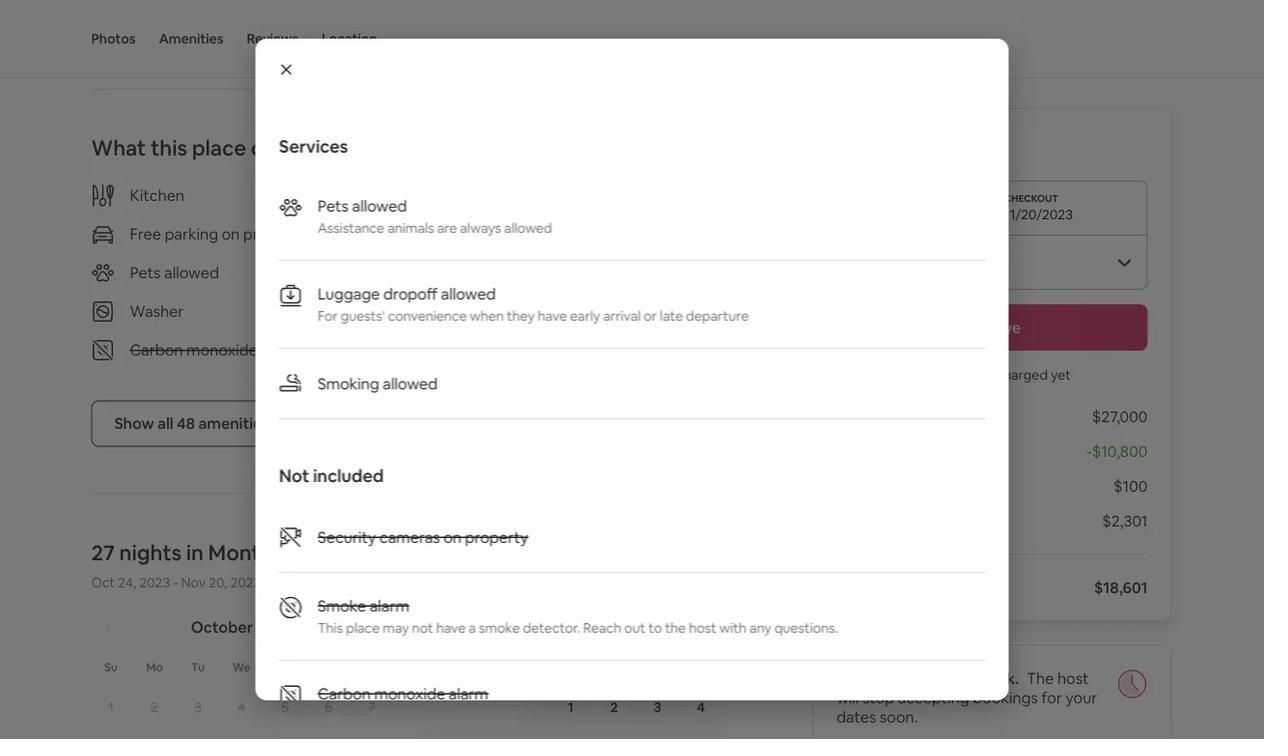 Task type: locate. For each thing, give the bounding box(es) containing it.
carbon monoxide alarm
[[130, 340, 301, 360], [317, 684, 488, 703]]

left
[[930, 668, 956, 688]]

2 button
[[133, 687, 176, 728], [593, 687, 636, 728]]

0 horizontal spatial 4 button
[[220, 687, 263, 728]]

allowed inside luggage dropoff allowed for guests' convenience when they have early arrival or late departure
[[441, 284, 496, 303]]

may
[[382, 619, 409, 637]]

1 horizontal spatial host
[[1058, 668, 1090, 688]]

have right they on the left
[[537, 307, 567, 325]]

only
[[837, 668, 871, 688]]

tu down october
[[191, 659, 205, 674]]

smoke up "this"
[[317, 596, 366, 615]]

1 vertical spatial to
[[959, 668, 975, 688]]

alarm inside smoke alarm this place may not have a smoke detector. reach out to the host with any questions.
[[369, 596, 409, 615]]

place right "this"
[[346, 619, 379, 637]]

won't
[[940, 366, 975, 384]]

1 horizontal spatial 7
[[874, 668, 882, 688]]

5
[[281, 699, 289, 716]]

1 vertical spatial smoke
[[317, 596, 366, 615]]

0 horizontal spatial 3
[[194, 699, 202, 716]]

alarm up may
[[369, 596, 409, 615]]

1 horizontal spatial on
[[443, 527, 461, 547]]

smoke alarm
[[453, 340, 545, 360]]

0 vertical spatial carbon monoxide alarm
[[130, 340, 301, 360]]

2 4 button from the left
[[680, 687, 723, 728]]

not
[[412, 619, 433, 637]]

allowed up assistance
[[352, 196, 407, 215]]

2 we from the left
[[563, 659, 581, 674]]

1 vertical spatial monoxide
[[374, 684, 445, 703]]

th up 5 button
[[278, 659, 292, 674]]

0 horizontal spatial place
[[192, 134, 246, 162]]

11/20/2023 button
[[837, 181, 1148, 235]]

this
[[317, 619, 343, 637]]

th
[[278, 659, 292, 674], [608, 659, 623, 674]]

1 4 button from the left
[[220, 687, 263, 728]]

0 horizontal spatial 2 button
[[133, 687, 176, 728]]

48
[[177, 414, 195, 433]]

1
[[108, 699, 114, 716], [568, 699, 574, 716]]

0 horizontal spatial 3 button
[[176, 687, 220, 728]]

pets
[[317, 196, 348, 215], [130, 263, 161, 283]]

smoke down when
[[453, 340, 502, 360]]

1 fr from the left
[[323, 659, 334, 674]]

4 for 2nd 4 button from the right
[[238, 699, 245, 716]]

7 right only
[[874, 668, 882, 688]]

yet
[[1051, 366, 1072, 384]]

nights inside 27 nights in montevideo oct 24, 2023 - nov 20, 2023
[[119, 539, 182, 567]]

0 horizontal spatial host
[[689, 619, 716, 637]]

alarm down they on the left
[[505, 340, 545, 360]]

private pool
[[453, 224, 537, 244]]

27 up oct
[[91, 539, 115, 567]]

monoxide up amenities
[[187, 340, 258, 360]]

1 horizontal spatial we
[[563, 659, 581, 674]]

0 horizontal spatial on
[[222, 224, 240, 244]]

1 vertical spatial have
[[436, 619, 465, 637]]

$27,000
[[1093, 406, 1148, 426]]

to
[[648, 619, 662, 637], [959, 668, 975, 688]]

$100
[[1114, 476, 1148, 496]]

0 horizontal spatial su
[[104, 659, 118, 674]]

7 button
[[350, 687, 394, 728]]

smoke for smoke alarm this place may not have a smoke detector. reach out to the host with any questions.
[[317, 596, 366, 615]]

-$10,800
[[1087, 441, 1148, 461]]

what
[[91, 134, 146, 162]]

3 button down october
[[176, 687, 220, 728]]

host
[[689, 619, 716, 637], [1058, 668, 1090, 688]]

2023 right 24,
[[139, 573, 170, 591]]

1 1 from the left
[[108, 699, 114, 716]]

guests'
[[340, 307, 385, 325]]

carbon monoxide alarm down may
[[317, 684, 488, 703]]

security cameras on property
[[317, 527, 528, 547]]

4 button left '5' at bottom left
[[220, 687, 263, 728]]

host inside smoke alarm this place may not have a smoke detector. reach out to the host with any questions.
[[689, 619, 716, 637]]

20,
[[209, 573, 227, 591]]

washer
[[130, 301, 184, 321]]

we
[[233, 659, 251, 674], [563, 659, 581, 674]]

0 horizontal spatial nights
[[119, 539, 182, 567]]

1 horizontal spatial carbon
[[317, 684, 371, 703]]

luggage dropoff allowed for guests' convenience when they have early arrival or late departure
[[317, 284, 749, 325]]

1 sa from the left
[[365, 659, 379, 674]]

all
[[158, 414, 174, 433]]

1 horizontal spatial 3 button
[[636, 687, 680, 728]]

1 vertical spatial host
[[1058, 668, 1090, 688]]

1 horizontal spatial place
[[346, 619, 379, 637]]

on for cameras
[[443, 527, 461, 547]]

2 mo from the left
[[477, 659, 494, 674]]

to left the in the right of the page
[[648, 619, 662, 637]]

photos button
[[91, 0, 136, 77]]

0 horizontal spatial -
[[173, 573, 178, 591]]

arrival
[[603, 307, 641, 325]]

carbon monoxide alarm down washer
[[130, 340, 301, 360]]

0 vertical spatial nights
[[919, 406, 963, 426]]

1 horizontal spatial to
[[959, 668, 975, 688]]

november 2023
[[513, 617, 629, 637]]

they
[[507, 307, 535, 325]]

smoke
[[453, 340, 502, 360], [317, 596, 366, 615]]

2 3 from the left
[[654, 699, 662, 716]]

1 vertical spatial nights
[[119, 539, 182, 567]]

animals
[[387, 219, 434, 237]]

1 4 from the left
[[238, 699, 245, 716]]

- inside 27 nights in montevideo oct 24, 2023 - nov 20, 2023
[[173, 573, 178, 591]]

x
[[887, 406, 895, 426]]

0 vertical spatial monoxide
[[187, 340, 258, 360]]

in
[[186, 539, 204, 567]]

premises
[[243, 224, 308, 244]]

allowed
[[352, 196, 407, 215], [504, 219, 552, 237], [164, 263, 219, 283], [441, 284, 496, 303], [382, 373, 437, 393]]

bookings
[[973, 687, 1039, 707]]

1 horizontal spatial mo
[[477, 659, 494, 674]]

0 horizontal spatial mo
[[146, 659, 163, 674]]

3
[[194, 699, 202, 716], [654, 699, 662, 716]]

27 right x
[[899, 406, 915, 426]]

0 horizontal spatial 27
[[91, 539, 115, 567]]

calendar application
[[68, 597, 1265, 739]]

1 vertical spatial place
[[346, 619, 379, 637]]

1 we from the left
[[233, 659, 251, 674]]

accepting
[[898, 687, 970, 707]]

pets inside pets allowed assistance animals are always allowed
[[317, 196, 348, 215]]

1 horizontal spatial 2
[[611, 699, 618, 716]]

0 horizontal spatial 4
[[238, 699, 245, 716]]

1 1 button from the left
[[89, 687, 133, 728]]

smoke
[[479, 619, 520, 637]]

0 vertical spatial to
[[648, 619, 662, 637]]

0 vertical spatial smoke
[[453, 340, 502, 360]]

pets down free
[[130, 263, 161, 283]]

su
[[104, 659, 118, 674], [435, 659, 448, 674]]

6 button
[[307, 687, 350, 728]]

carbon inside what this place offers dialog
[[317, 684, 371, 703]]

2 4 from the left
[[697, 699, 705, 716]]

0 horizontal spatial sa
[[365, 659, 379, 674]]

0 horizontal spatial smoke
[[317, 596, 366, 615]]

1 horizontal spatial nights
[[919, 406, 963, 426]]

on right cameras
[[443, 527, 461, 547]]

0 horizontal spatial tu
[[191, 659, 205, 674]]

2023
[[139, 573, 170, 591], [230, 573, 261, 591], [256, 617, 292, 637], [593, 617, 629, 637]]

location
[[322, 30, 377, 47]]

allowed for smoking allowed
[[382, 373, 437, 393]]

1 horizontal spatial 4 button
[[680, 687, 723, 728]]

have left a
[[436, 619, 465, 637]]

host inside the host will stop accepting bookings for your dates soon.
[[1058, 668, 1090, 688]]

carbon
[[130, 340, 183, 360], [317, 684, 371, 703]]

1 horizontal spatial smoke
[[453, 340, 502, 360]]

reviews
[[247, 30, 299, 47]]

1 horizontal spatial pets
[[317, 196, 348, 215]]

0 vertical spatial place
[[192, 134, 246, 162]]

1 horizontal spatial carbon monoxide alarm
[[317, 684, 488, 703]]

0 horizontal spatial we
[[233, 659, 251, 674]]

not included
[[279, 465, 383, 487]]

2 fr from the left
[[654, 659, 664, 674]]

0 vertical spatial -
[[1087, 441, 1092, 461]]

1 horizontal spatial sa
[[696, 659, 709, 674]]

alarm down a
[[448, 684, 488, 703]]

2023 right november
[[593, 617, 629, 637]]

we down november 2023
[[563, 659, 581, 674]]

host right the in the right of the page
[[689, 619, 716, 637]]

on inside what this place offers dialog
[[443, 527, 461, 547]]

we down october 2023
[[233, 659, 251, 674]]

1 horizontal spatial 3
[[654, 699, 662, 716]]

smoke inside smoke alarm this place may not have a smoke detector. reach out to the host with any questions.
[[317, 596, 366, 615]]

1 horizontal spatial su
[[435, 659, 448, 674]]

1 horizontal spatial monoxide
[[374, 684, 445, 703]]

allowed for pets allowed assistance animals are always allowed
[[352, 196, 407, 215]]

allowed right 'smoking'
[[382, 373, 437, 393]]

dates
[[837, 707, 877, 727]]

monoxide inside what this place offers dialog
[[374, 684, 445, 703]]

0 vertical spatial have
[[537, 307, 567, 325]]

2 2 from the left
[[611, 699, 618, 716]]

place right this
[[192, 134, 246, 162]]

0 vertical spatial carbon
[[130, 340, 183, 360]]

what this place offers dialog
[[256, 39, 1009, 739]]

1 horizontal spatial have
[[537, 307, 567, 325]]

carbon down washer
[[130, 340, 183, 360]]

0 horizontal spatial fr
[[323, 659, 334, 674]]

on right parking
[[222, 224, 240, 244]]

0 horizontal spatial have
[[436, 619, 465, 637]]

1 vertical spatial carbon
[[317, 684, 371, 703]]

1 2 button from the left
[[133, 687, 176, 728]]

1 horizontal spatial tu
[[522, 659, 535, 674]]

nights up 24,
[[119, 539, 182, 567]]

pets up assistance
[[317, 196, 348, 215]]

1 3 from the left
[[194, 699, 202, 716]]

monoxide
[[187, 340, 258, 360], [374, 684, 445, 703]]

nights
[[919, 406, 963, 426], [119, 539, 182, 567]]

0 vertical spatial pets
[[317, 196, 348, 215]]

included
[[313, 465, 383, 487]]

0 vertical spatial 27
[[899, 406, 915, 426]]

3 button down the in the right of the page
[[636, 687, 680, 728]]

carbon right '5' at bottom left
[[317, 684, 371, 703]]

1 horizontal spatial 1 button
[[549, 687, 593, 728]]

1 vertical spatial on
[[443, 527, 461, 547]]

parking
[[165, 224, 218, 244]]

smoke alarm this place may not have a smoke detector. reach out to the host with any questions.
[[317, 596, 838, 637]]

1 horizontal spatial 4
[[697, 699, 705, 716]]

host right the
[[1058, 668, 1090, 688]]

the
[[665, 619, 686, 637]]

1 vertical spatial carbon monoxide alarm
[[317, 684, 488, 703]]

1 vertical spatial pets
[[130, 263, 161, 283]]

fr
[[323, 659, 334, 674], [654, 659, 664, 674]]

1 horizontal spatial fr
[[654, 659, 664, 674]]

0 horizontal spatial 1 button
[[89, 687, 133, 728]]

1 horizontal spatial th
[[608, 659, 623, 674]]

4 button
[[220, 687, 263, 728], [680, 687, 723, 728]]

0 horizontal spatial th
[[278, 659, 292, 674]]

reserve button
[[837, 304, 1148, 351]]

allowed right always at left
[[504, 219, 552, 237]]

only 7 hours left to book.
[[837, 668, 1020, 688]]

0 horizontal spatial 2
[[151, 699, 158, 716]]

0 horizontal spatial 7
[[368, 699, 376, 716]]

1 horizontal spatial 2 button
[[593, 687, 636, 728]]

tu down the detector.
[[522, 659, 535, 674]]

to right left
[[959, 668, 975, 688]]

allowed down parking
[[164, 263, 219, 283]]

monoxide down not
[[374, 684, 445, 703]]

0 horizontal spatial 1
[[108, 699, 114, 716]]

4 button down the in the right of the page
[[680, 687, 723, 728]]

$2,301
[[1103, 511, 1148, 530]]

0 horizontal spatial monoxide
[[187, 340, 258, 360]]

0 horizontal spatial pets
[[130, 263, 161, 283]]

1 horizontal spatial 1
[[568, 699, 574, 716]]

1 vertical spatial 27
[[91, 539, 115, 567]]

have
[[537, 307, 567, 325], [436, 619, 465, 637]]

0 horizontal spatial to
[[648, 619, 662, 637]]

allowed up when
[[441, 284, 496, 303]]

on
[[222, 224, 240, 244], [443, 527, 461, 547]]

th down reach
[[608, 659, 623, 674]]

1 vertical spatial -
[[173, 573, 178, 591]]

24,
[[118, 573, 136, 591]]

0 vertical spatial on
[[222, 224, 240, 244]]

2
[[151, 699, 158, 716], [611, 699, 618, 716]]

nights down you
[[919, 406, 963, 426]]

7 right 6 button
[[368, 699, 376, 716]]

0 vertical spatial host
[[689, 619, 716, 637]]

2 1 from the left
[[568, 699, 574, 716]]

2023 right 20,
[[230, 573, 261, 591]]

3 button
[[176, 687, 220, 728], [636, 687, 680, 728]]

2023 right october
[[256, 617, 292, 637]]

2 3 button from the left
[[636, 687, 680, 728]]

1 su from the left
[[104, 659, 118, 674]]

1 vertical spatial 7
[[368, 699, 376, 716]]



Task type: vqa. For each thing, say whether or not it's contained in the screenshot.
bottom Carbon monoxide alarm
yes



Task type: describe. For each thing, give the bounding box(es) containing it.
oct
[[91, 573, 115, 591]]

dropoff
[[383, 284, 437, 303]]

always
[[460, 219, 501, 237]]

any
[[749, 619, 771, 637]]

detector.
[[523, 619, 580, 637]]

photos
[[91, 30, 136, 47]]

2 th from the left
[[608, 659, 623, 674]]

pets for pets allowed
[[130, 263, 161, 283]]

reserve
[[964, 317, 1022, 337]]

1 3 button from the left
[[176, 687, 220, 728]]

show all 48 amenities
[[114, 414, 270, 433]]

october
[[191, 617, 253, 637]]

with
[[719, 619, 746, 637]]

1 horizontal spatial 27
[[899, 406, 915, 426]]

smoking allowed
[[317, 373, 437, 393]]

november
[[513, 617, 590, 637]]

be
[[977, 366, 994, 384]]

pool
[[506, 224, 537, 244]]

what this place offers
[[91, 134, 310, 162]]

security
[[317, 527, 376, 547]]

when
[[470, 307, 504, 325]]

7 inside button
[[368, 699, 376, 716]]

1 tu from the left
[[191, 659, 205, 674]]

1 for 1st 1 button
[[108, 699, 114, 716]]

october 2023
[[191, 617, 292, 637]]

free
[[130, 224, 161, 244]]

out
[[624, 619, 645, 637]]

have inside luggage dropoff allowed for guests' convenience when they have early arrival or late departure
[[537, 307, 567, 325]]

questions.
[[774, 619, 838, 637]]

property
[[465, 527, 528, 547]]

charged
[[997, 366, 1048, 384]]

27 inside 27 nights in montevideo oct 24, 2023 - nov 20, 2023
[[91, 539, 115, 567]]

allowed for pets allowed
[[164, 263, 219, 283]]

show
[[114, 414, 154, 433]]

montevideo
[[208, 539, 328, 567]]

reach
[[583, 619, 621, 637]]

pets allowed assistance animals are always allowed
[[317, 196, 552, 237]]

the host will stop accepting bookings for your dates soon.
[[837, 668, 1098, 727]]

you won't be charged yet
[[914, 366, 1072, 384]]

11/20/2023
[[1005, 206, 1074, 223]]

for
[[1042, 687, 1063, 707]]

2 su from the left
[[435, 659, 448, 674]]

0 horizontal spatial carbon monoxide alarm
[[130, 340, 301, 360]]

1 mo from the left
[[146, 659, 163, 674]]

offers
[[251, 134, 310, 162]]

amenities
[[198, 414, 270, 433]]

smoke for smoke alarm
[[453, 340, 502, 360]]

3 for 1st the 3 button
[[194, 699, 202, 716]]

assistance
[[317, 219, 384, 237]]

free parking on premises
[[130, 224, 308, 244]]

$18,601
[[1095, 577, 1148, 597]]

$1,000
[[837, 406, 884, 426]]

private
[[453, 224, 502, 244]]

book.
[[978, 668, 1020, 688]]

4 for 1st 4 button from right
[[697, 699, 705, 716]]

this
[[151, 134, 187, 162]]

2 2 button from the left
[[593, 687, 636, 728]]

6
[[325, 699, 332, 716]]

hours
[[886, 668, 927, 688]]

late
[[660, 307, 683, 325]]

carbon monoxide alarm inside what this place offers dialog
[[317, 684, 488, 703]]

1 th from the left
[[278, 659, 292, 674]]

kitchen
[[130, 186, 185, 205]]

the
[[1027, 668, 1055, 688]]

$10,800
[[1092, 441, 1148, 461]]

smoking
[[317, 373, 379, 393]]

have inside smoke alarm this place may not have a smoke detector. reach out to the host with any questions.
[[436, 619, 465, 637]]

dryer
[[453, 301, 493, 321]]

alarm up amenities
[[261, 340, 301, 360]]

1 horizontal spatial -
[[1087, 441, 1092, 461]]

2 tu from the left
[[522, 659, 535, 674]]

3 for 2nd the 3 button from the left
[[654, 699, 662, 716]]

location button
[[322, 0, 377, 77]]

your
[[1066, 687, 1098, 707]]

5 button
[[263, 687, 307, 728]]

on for parking
[[222, 224, 240, 244]]

luggage
[[317, 284, 380, 303]]

amenities button
[[159, 0, 224, 77]]

to inside smoke alarm this place may not have a smoke detector. reach out to the host with any questions.
[[648, 619, 662, 637]]

reviews button
[[247, 0, 299, 77]]

0 vertical spatial 7
[[874, 668, 882, 688]]

convenience
[[388, 307, 467, 325]]

0 horizontal spatial carbon
[[130, 340, 183, 360]]

1 2 from the left
[[151, 699, 158, 716]]

nov
[[181, 573, 206, 591]]

pets for pets allowed assistance animals are always allowed
[[317, 196, 348, 215]]

departure
[[686, 307, 749, 325]]

a
[[468, 619, 476, 637]]

soon.
[[880, 707, 918, 727]]

for
[[317, 307, 337, 325]]

1 for first 1 button from the right
[[568, 699, 574, 716]]

amenities
[[159, 30, 224, 47]]

27 nights in montevideo oct 24, 2023 - nov 20, 2023
[[91, 539, 328, 591]]

2 1 button from the left
[[549, 687, 593, 728]]

show all 48 amenities button
[[91, 401, 293, 447]]

not
[[279, 465, 309, 487]]

$1,000 x 27 nights
[[837, 406, 963, 426]]

place inside smoke alarm this place may not have a smoke detector. reach out to the host with any questions.
[[346, 619, 379, 637]]

early
[[570, 307, 600, 325]]

you
[[914, 366, 937, 384]]

services
[[279, 135, 348, 158]]

2 sa from the left
[[696, 659, 709, 674]]



